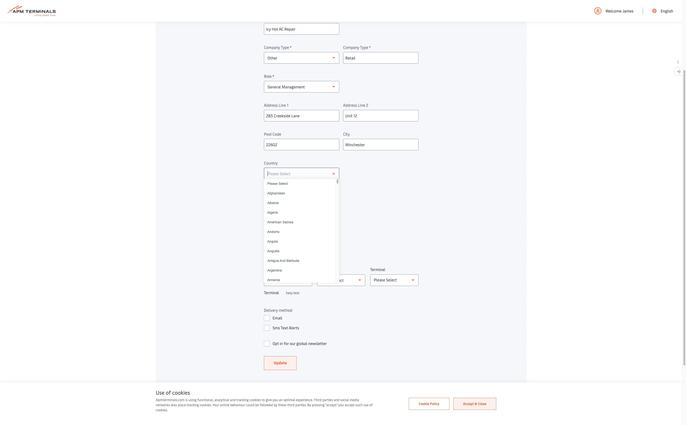 Task type: locate. For each thing, give the bounding box(es) containing it.
you down social
[[338, 404, 344, 408]]

cookies up the be on the left bottom of page
[[250, 398, 261, 403]]

apmt footer logo image
[[156, 410, 227, 426]]

types
[[273, 206, 283, 212]]

1 vertical spatial of
[[369, 404, 373, 408]]

vessel operations
[[273, 214, 303, 220]]

company type *
[[264, 45, 292, 50], [343, 45, 371, 50]]

Vessel Operations checkbox
[[264, 214, 270, 220]]

tracking down using
[[187, 404, 199, 408]]

1 horizontal spatial you
[[338, 404, 344, 408]]

Opt in for our global newsletter checkbox
[[264, 341, 270, 347]]

type
[[281, 45, 289, 50], [360, 45, 368, 50]]

alerts right afghanistan
[[288, 189, 303, 197]]

1 horizontal spatial select
[[279, 182, 288, 186]]

terminal
[[264, 189, 287, 197], [370, 267, 385, 273], [264, 291, 279, 296]]

of right use
[[369, 404, 373, 408]]

0 vertical spatial alerts
[[288, 189, 303, 197]]

and up 'behaviour'
[[230, 398, 236, 403]]

0 vertical spatial cookies
[[172, 390, 190, 397]]

newsletter
[[308, 341, 327, 347]]

please select
[[267, 182, 288, 186], [374, 278, 397, 283]]

* up company type * text field
[[369, 45, 371, 50]]

1 horizontal spatial cookies
[[250, 398, 261, 403]]

email
[[273, 316, 282, 321]]

0 horizontal spatial and
[[230, 398, 236, 403]]

to left "give"
[[262, 398, 265, 403]]

Address Line 1 text field
[[264, 110, 339, 122]]

networks
[[156, 404, 170, 408]]

* right role
[[272, 74, 274, 79]]

0 horizontal spatial cookies
[[172, 390, 190, 397]]

0 horizontal spatial line
[[279, 103, 286, 108]]

1 horizontal spatial address
[[343, 103, 357, 108]]

line left the 1
[[279, 103, 286, 108]]

2 line from the left
[[358, 103, 365, 108]]

barge operations
[[273, 244, 302, 249]]

sms
[[273, 326, 280, 331]]

and up "accept" at the left of the page
[[334, 398, 339, 403]]

apmterminals.com
[[156, 398, 184, 403]]

0 vertical spatial cookies.
[[200, 404, 212, 408]]

cookies. down functional, at the left of the page
[[200, 404, 212, 408]]

City text field
[[343, 139, 419, 151]]

* down company text box
[[290, 45, 292, 50]]

1 vertical spatial you
[[338, 404, 344, 408]]

0 vertical spatial please select
[[267, 182, 288, 186]]

to left receive
[[291, 260, 295, 265]]

of up the apmterminals.com
[[166, 390, 171, 397]]

operations up samoa
[[284, 214, 303, 220]]

welcome james button
[[594, 0, 633, 22]]

tracking up 'behaviour'
[[236, 398, 249, 403]]

0 horizontal spatial please
[[267, 182, 278, 186]]

1 horizontal spatial please select
[[374, 278, 397, 283]]

1 vertical spatial please
[[374, 278, 385, 283]]

1 vertical spatial select
[[264, 260, 275, 265]]

by
[[274, 404, 277, 408]]

2 horizontal spatial select
[[386, 278, 397, 283]]

1 address from the left
[[264, 103, 278, 108]]

argentina
[[267, 269, 282, 273]]

alerts right the text
[[289, 326, 299, 331]]

0 vertical spatial terminal
[[264, 189, 287, 197]]

operations
[[284, 214, 303, 220], [282, 224, 300, 229], [280, 234, 299, 239], [284, 244, 302, 249]]

address for address line 1
[[264, 103, 278, 108]]

Gate Operations checkbox
[[264, 224, 270, 230]]

pressing
[[312, 404, 325, 408]]

line
[[279, 103, 286, 108], [358, 103, 365, 108]]

please
[[267, 182, 278, 186], [374, 278, 385, 283]]

1 vertical spatial tracking
[[187, 404, 199, 408]]

gate operations
[[273, 224, 300, 229]]

behaviour
[[230, 404, 245, 408]]

0 horizontal spatial *
[[272, 74, 274, 79]]

algeria
[[267, 211, 278, 215]]

cookies
[[172, 390, 190, 397], [250, 398, 261, 403]]

address left 2
[[343, 103, 357, 108]]

operations down rail operations
[[284, 244, 302, 249]]

0 horizontal spatial of
[[166, 390, 171, 397]]

functional,
[[197, 398, 214, 403]]

address left the 1
[[264, 103, 278, 108]]

to
[[291, 260, 295, 265], [262, 398, 265, 403]]

rail operations
[[273, 234, 299, 239]]

2 address from the left
[[343, 103, 357, 108]]

and
[[230, 398, 236, 403], [334, 398, 339, 403]]

you up by
[[273, 398, 278, 403]]

address for address line 2
[[343, 103, 357, 108]]

line for 1
[[279, 103, 286, 108]]

cookies.
[[200, 404, 212, 408], [156, 409, 168, 413]]

close
[[478, 402, 486, 407]]

2 company type * from the left
[[343, 45, 371, 50]]

2 horizontal spatial *
[[369, 45, 371, 50]]

use
[[363, 404, 369, 408]]

Sms Text Alerts checkbox
[[264, 326, 270, 332]]

1 horizontal spatial company type *
[[343, 45, 371, 50]]

update
[[274, 361, 287, 366]]

1 vertical spatial to
[[262, 398, 265, 403]]

receive
[[296, 260, 308, 265]]

2 vertical spatial terminal
[[264, 291, 279, 296]]

1 horizontal spatial please
[[374, 278, 385, 283]]

policy
[[430, 402, 439, 407]]

0 vertical spatial tracking
[[236, 398, 249, 403]]

is
[[185, 398, 188, 403]]

alert
[[264, 206, 273, 212]]

1 horizontal spatial type
[[360, 45, 368, 50]]

in
[[280, 341, 283, 347]]

help
[[286, 291, 293, 296]]

select terminal to receive alerts
[[264, 260, 319, 265]]

code
[[273, 132, 281, 137]]

operations down vessel operations
[[282, 224, 300, 229]]

operations for rail operations
[[280, 234, 299, 239]]

cookies up is
[[172, 390, 190, 397]]

0 horizontal spatial tracking
[[187, 404, 199, 408]]

of
[[166, 390, 171, 397], [369, 404, 373, 408]]

1 horizontal spatial line
[[358, 103, 365, 108]]

you
[[273, 398, 278, 403], [338, 404, 344, 408]]

use of cookies apmterminals.com is using functional, analytical and tracking cookies to give you an optimal experience. third parties and social media networks also place tracking cookies. your online behaviour could be followed by these third parties. by pressing "accept" you accept such use of cookies.
[[156, 390, 373, 413]]

third
[[287, 404, 294, 408]]

address
[[264, 103, 278, 108], [343, 103, 357, 108]]

0 horizontal spatial address
[[264, 103, 278, 108]]

0 horizontal spatial select
[[264, 260, 275, 265]]

Address Line 2 text field
[[343, 110, 419, 122]]

english
[[661, 8, 673, 14]]

experience.
[[296, 398, 313, 403]]

1 horizontal spatial tracking
[[236, 398, 249, 403]]

1 vertical spatial terminal
[[370, 267, 385, 273]]

0 vertical spatial select
[[279, 182, 288, 186]]

alerts
[[288, 189, 303, 197], [289, 326, 299, 331]]

company
[[264, 16, 280, 21], [264, 45, 280, 50], [343, 45, 359, 50]]

operations up barge operations
[[280, 234, 299, 239]]

line left 2
[[358, 103, 365, 108]]

1 horizontal spatial and
[[334, 398, 339, 403]]

0 horizontal spatial you
[[273, 398, 278, 403]]

1 type from the left
[[281, 45, 289, 50]]

antigua and barbuda
[[267, 259, 299, 263]]

1 horizontal spatial to
[[291, 260, 295, 265]]

0 horizontal spatial type
[[281, 45, 289, 50]]

0 horizontal spatial company type *
[[264, 45, 292, 50]]

0 horizontal spatial to
[[262, 398, 265, 403]]

2
[[366, 103, 368, 108]]

cookies. down networks
[[156, 409, 168, 413]]

1 line from the left
[[279, 103, 286, 108]]

media
[[350, 398, 359, 403]]

operations for vessel operations
[[284, 214, 303, 220]]

1 and from the left
[[230, 398, 236, 403]]

post code
[[264, 132, 281, 137]]

1 vertical spatial cookies.
[[156, 409, 168, 413]]

Rail Operations checkbox
[[264, 234, 270, 240]]

global
[[296, 341, 307, 347]]



Task type: vqa. For each thing, say whether or not it's contained in the screenshot.
the
no



Task type: describe. For each thing, give the bounding box(es) containing it.
vessel
[[273, 214, 283, 220]]

give
[[266, 398, 272, 403]]

0 vertical spatial to
[[291, 260, 295, 265]]

operations for barge operations
[[284, 244, 302, 249]]

accept
[[463, 402, 474, 407]]

andorra
[[267, 230, 279, 234]]

1 vertical spatial alerts
[[289, 326, 299, 331]]

Company text field
[[264, 23, 339, 35]]

and
[[280, 259, 286, 263]]

operations for gate operations
[[282, 224, 300, 229]]

line for 2
[[358, 103, 365, 108]]

welcome james
[[606, 8, 633, 14]]

your
[[212, 404, 219, 408]]

1 horizontal spatial cookies.
[[200, 404, 212, 408]]

0 vertical spatial you
[[273, 398, 278, 403]]

city
[[343, 132, 350, 137]]

2 vertical spatial select
[[386, 278, 397, 283]]

address line 1
[[264, 103, 288, 108]]

help text
[[286, 291, 299, 296]]

role *
[[264, 74, 274, 79]]

be
[[255, 404, 259, 408]]

1
[[287, 103, 288, 108]]

Email checkbox
[[264, 316, 270, 322]]

1 horizontal spatial *
[[290, 45, 292, 50]]

also
[[171, 404, 177, 408]]

alert types
[[264, 206, 283, 212]]

use
[[156, 390, 164, 397]]

update button
[[264, 357, 297, 371]]

parties
[[322, 398, 333, 403]]

welcome
[[606, 8, 622, 14]]

parties.
[[295, 404, 306, 408]]

0 horizontal spatial please select
[[267, 182, 288, 186]]

1 horizontal spatial of
[[369, 404, 373, 408]]

angola
[[267, 240, 278, 244]]

"accept"
[[325, 404, 338, 408]]

post
[[264, 132, 272, 137]]

cookie
[[419, 402, 429, 407]]

1 vertical spatial cookies
[[250, 398, 261, 403]]

samoa
[[283, 221, 293, 225]]

such
[[356, 404, 363, 408]]

barge
[[273, 244, 283, 249]]

1 vertical spatial please select
[[374, 278, 397, 283]]

2 and from the left
[[334, 398, 339, 403]]

albania
[[267, 201, 279, 205]]

accept & close button
[[453, 399, 496, 411]]

english button
[[652, 0, 673, 22]]

2 type from the left
[[360, 45, 368, 50]]

followed
[[260, 404, 273, 408]]

third
[[314, 398, 322, 403]]

country
[[264, 161, 278, 166]]

Please Select text field
[[264, 168, 339, 180]]

accept & close
[[463, 402, 486, 407]]

could
[[246, 404, 254, 408]]

cookie policy link
[[409, 399, 449, 411]]

afghanistan
[[267, 192, 285, 196]]

rail
[[273, 234, 279, 239]]

role
[[264, 74, 272, 79]]

region
[[264, 267, 276, 273]]

using
[[188, 398, 197, 403]]

method
[[279, 308, 292, 313]]

barbuda
[[287, 259, 299, 263]]

cookie policy
[[419, 402, 439, 407]]

opt in for our global newsletter
[[273, 341, 327, 347]]

gate
[[273, 224, 281, 229]]

anguilla
[[267, 250, 279, 254]]

Barge Operations checkbox
[[264, 244, 270, 250]]

&
[[475, 402, 477, 407]]

armenia
[[267, 279, 280, 283]]

text
[[293, 291, 299, 296]]

to inside "use of cookies apmterminals.com is using functional, analytical and tracking cookies to give you an optimal experience. third parties and social media networks also place tracking cookies. your online behaviour could be followed by these third parties. by pressing "accept" you accept such use of cookies."
[[262, 398, 265, 403]]

1 company type * from the left
[[264, 45, 292, 50]]

american samoa
[[267, 221, 293, 225]]

these
[[278, 404, 286, 408]]

by
[[307, 404, 311, 408]]

american
[[267, 221, 282, 225]]

james
[[622, 8, 633, 14]]

0 horizontal spatial cookies.
[[156, 409, 168, 413]]

online
[[220, 404, 229, 408]]

0 vertical spatial please
[[267, 182, 278, 186]]

antigua
[[267, 259, 279, 263]]

sms text alerts
[[273, 326, 299, 331]]

our
[[290, 341, 296, 347]]

accept
[[345, 404, 355, 408]]

text
[[281, 326, 288, 331]]

place
[[178, 404, 186, 408]]

opt
[[273, 341, 279, 347]]

for
[[284, 341, 289, 347]]

delivery method
[[264, 308, 292, 313]]

social
[[340, 398, 349, 403]]

analytical
[[214, 398, 229, 403]]

Company Type * text field
[[343, 52, 419, 64]]

delivery
[[264, 308, 278, 313]]

0 vertical spatial of
[[166, 390, 171, 397]]

terminal alerts
[[264, 189, 303, 197]]

an
[[279, 398, 283, 403]]

Post Code text field
[[264, 139, 339, 151]]

address line 2
[[343, 103, 368, 108]]



